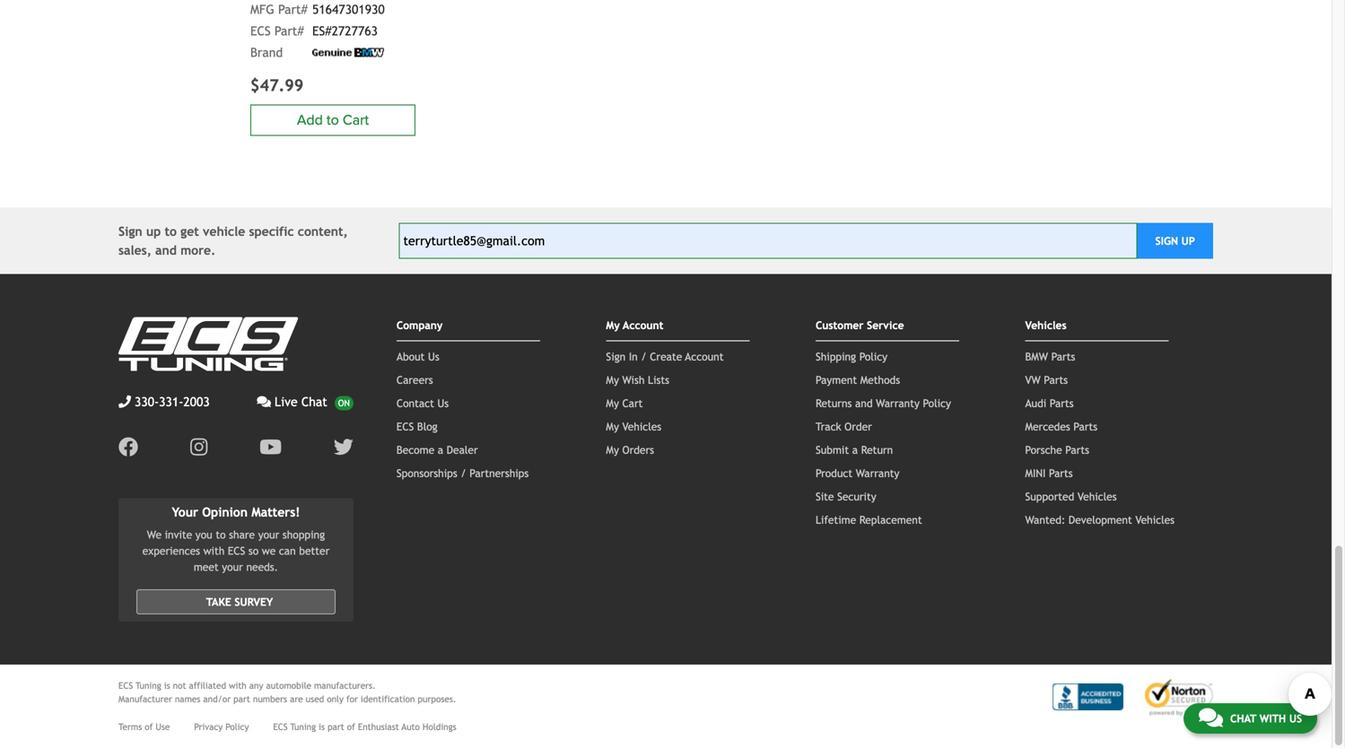 Task type: vqa. For each thing, say whether or not it's contained in the screenshot.
purposes.
yes



Task type: describe. For each thing, give the bounding box(es) containing it.
porsche parts link
[[1026, 444, 1090, 456]]

1 horizontal spatial account
[[686, 350, 724, 363]]

parts for mercedes parts
[[1074, 421, 1098, 433]]

product warranty link
[[816, 467, 900, 480]]

my for my wish lists
[[606, 374, 619, 386]]

my wish lists
[[606, 374, 670, 386]]

add to cart
[[297, 112, 369, 129]]

vw
[[1026, 374, 1041, 386]]

ecs for ecs blog
[[397, 421, 414, 433]]

with inside ecs tuning is not affiliated with any automobile manufacturers. manufacturer names and/or part numbers are used only for identification purposes.
[[229, 681, 247, 691]]

my cart link
[[606, 397, 643, 410]]

mfg
[[250, 2, 275, 17]]

sign for sign up to get vehicle specific content, sales, and more.
[[119, 224, 142, 239]]

sponsorships / partnerships
[[397, 467, 529, 480]]

part inside ecs tuning is not affiliated with any automobile manufacturers. manufacturer names and/or part numbers are used only for identification purposes.
[[234, 695, 250, 705]]

identification
[[361, 695, 415, 705]]

terms of use link
[[119, 721, 170, 735]]

$47.99
[[250, 76, 304, 95]]

ecs tuning is part of enthusiast auto holdings
[[273, 722, 457, 733]]

sponsorships / partnerships link
[[397, 467, 529, 480]]

es#2727763
[[312, 24, 378, 38]]

become a dealer
[[397, 444, 478, 456]]

privacy policy link
[[194, 721, 249, 735]]

product warranty
[[816, 467, 900, 480]]

terms
[[119, 722, 142, 733]]

enthusiast auto holdings link
[[358, 721, 457, 735]]

for
[[347, 695, 358, 705]]

dealer
[[447, 444, 478, 456]]

facebook logo image
[[119, 438, 138, 457]]

parts for porsche parts
[[1066, 444, 1090, 456]]

meet
[[194, 561, 219, 574]]

with inside chat with us link
[[1260, 713, 1287, 725]]

to inside we invite you to share your shopping experiences with ecs so we can better meet your needs.
[[216, 529, 226, 541]]

blog
[[417, 421, 438, 433]]

2 of from the left
[[347, 722, 355, 733]]

replacement
[[860, 514, 923, 526]]

contact
[[397, 397, 434, 410]]

bmw
[[1026, 350, 1049, 363]]

2003
[[183, 395, 210, 409]]

matters!
[[252, 505, 300, 520]]

my cart
[[606, 397, 643, 410]]

0 vertical spatial warranty
[[876, 397, 920, 410]]

1 of from the left
[[145, 722, 153, 733]]

bmw parts link
[[1026, 350, 1076, 363]]

auto
[[402, 722, 420, 733]]

1 vertical spatial part#
[[275, 24, 304, 38]]

comments image for live
[[257, 396, 271, 408]]

a for submit
[[853, 444, 858, 456]]

sign for sign in / create account
[[606, 350, 626, 363]]

policy for privacy policy
[[226, 722, 249, 733]]

take survey link
[[136, 590, 336, 615]]

security
[[838, 491, 877, 503]]

so
[[249, 545, 259, 558]]

track order link
[[816, 421, 873, 433]]

specific
[[249, 224, 294, 239]]

up for sign up to get vehicle specific content, sales, and more.
[[146, 224, 161, 239]]

used
[[306, 695, 324, 705]]

vehicle
[[203, 224, 245, 239]]

order
[[845, 421, 873, 433]]

porsche parts
[[1026, 444, 1090, 456]]

330-331-2003 link
[[119, 393, 210, 412]]

ecs for ecs tuning is part of enthusiast auto holdings
[[273, 722, 288, 733]]

company
[[397, 319, 443, 332]]

my for my account
[[606, 319, 620, 332]]

sign for sign up
[[1156, 235, 1179, 247]]

porsche
[[1026, 444, 1063, 456]]

experiences
[[142, 545, 200, 558]]

ecs blog link
[[397, 421, 438, 433]]

can
[[279, 545, 296, 558]]

your opinion matters!
[[172, 505, 300, 520]]

lifetime replacement
[[816, 514, 923, 526]]

privacy
[[194, 722, 223, 733]]

parts for audi parts
[[1050, 397, 1074, 410]]

1 vertical spatial your
[[222, 561, 243, 574]]

partnerships
[[470, 467, 529, 480]]

tuning for not
[[136, 681, 161, 691]]

mfg part# 51647301930 ecs part# es#2727763 brand
[[250, 2, 385, 60]]

my wish lists link
[[606, 374, 670, 386]]

vehicles up the "orders"
[[623, 421, 662, 433]]

we
[[147, 529, 162, 541]]

genuine bmw image
[[312, 48, 384, 57]]

manufacturers.
[[314, 681, 376, 691]]

product
[[816, 467, 853, 480]]

supported vehicles
[[1026, 491, 1117, 503]]

audi parts
[[1026, 397, 1074, 410]]

my for my vehicles
[[606, 421, 619, 433]]

ecs tuning image
[[119, 317, 298, 371]]

survey
[[235, 596, 273, 609]]

names
[[175, 695, 201, 705]]

mini parts link
[[1026, 467, 1074, 480]]

sign in / create account link
[[606, 350, 724, 363]]

1 horizontal spatial chat
[[1231, 713, 1257, 725]]

numbers
[[253, 695, 287, 705]]

to inside sign up to get vehicle specific content, sales, and more.
[[165, 224, 177, 239]]

terms of use
[[119, 722, 170, 733]]

submit
[[816, 444, 849, 456]]

about us
[[397, 350, 440, 363]]

wanted: development vehicles
[[1026, 514, 1175, 526]]

ecs inside we invite you to share your shopping experiences with ecs so we can better meet your needs.
[[228, 545, 245, 558]]

331-
[[159, 395, 183, 409]]

vehicles up the 'bmw parts' "link"
[[1026, 319, 1067, 332]]

about us link
[[397, 350, 440, 363]]



Task type: locate. For each thing, give the bounding box(es) containing it.
1 horizontal spatial your
[[258, 529, 279, 541]]

audi parts link
[[1026, 397, 1074, 410]]

1 horizontal spatial comments image
[[1199, 707, 1224, 729]]

mercedes parts link
[[1026, 421, 1098, 433]]

1 vertical spatial comments image
[[1199, 707, 1224, 729]]

part# right mfg
[[278, 2, 308, 17]]

up inside button
[[1182, 235, 1196, 247]]

1 vertical spatial is
[[319, 722, 325, 733]]

2 my from the top
[[606, 374, 619, 386]]

is for part
[[319, 722, 325, 733]]

Email email field
[[399, 223, 1138, 259]]

2 a from the left
[[853, 444, 858, 456]]

ecs blog
[[397, 421, 438, 433]]

1 vertical spatial /
[[461, 467, 467, 480]]

parts for mini parts
[[1050, 467, 1074, 480]]

your up we
[[258, 529, 279, 541]]

1 vertical spatial account
[[686, 350, 724, 363]]

1 horizontal spatial and
[[856, 397, 873, 410]]

0 vertical spatial is
[[164, 681, 170, 691]]

/ down dealer
[[461, 467, 467, 480]]

site
[[816, 491, 834, 503]]

and/or
[[203, 695, 231, 705]]

part down any
[[234, 695, 250, 705]]

and right sales,
[[155, 243, 177, 258]]

comments image inside chat with us link
[[1199, 707, 1224, 729]]

warranty down methods
[[876, 397, 920, 410]]

account
[[623, 319, 664, 332], [686, 350, 724, 363]]

0 horizontal spatial is
[[164, 681, 170, 691]]

parts down mercedes parts link
[[1066, 444, 1090, 456]]

1 vertical spatial us
[[438, 397, 449, 410]]

2 vertical spatial policy
[[226, 722, 249, 733]]

comments image left live
[[257, 396, 271, 408]]

site security
[[816, 491, 877, 503]]

1 horizontal spatial policy
[[860, 350, 888, 363]]

a for become
[[438, 444, 444, 456]]

up inside sign up to get vehicle specific content, sales, and more.
[[146, 224, 161, 239]]

your right meet
[[222, 561, 243, 574]]

0 horizontal spatial tuning
[[136, 681, 161, 691]]

1 horizontal spatial to
[[216, 529, 226, 541]]

0 horizontal spatial sign
[[119, 224, 142, 239]]

privacy policy
[[194, 722, 249, 733]]

4 my from the top
[[606, 421, 619, 433]]

a left dealer
[[438, 444, 444, 456]]

chat
[[302, 395, 328, 409], [1231, 713, 1257, 725]]

careers link
[[397, 374, 433, 386]]

phone image
[[119, 396, 131, 408]]

comments image
[[257, 396, 271, 408], [1199, 707, 1224, 729]]

payment methods
[[816, 374, 901, 386]]

instagram logo image
[[190, 438, 208, 457]]

customer
[[816, 319, 864, 332]]

0 vertical spatial part
[[234, 695, 250, 705]]

content,
[[298, 224, 348, 239]]

us for contact us
[[438, 397, 449, 410]]

3 my from the top
[[606, 397, 619, 410]]

2 vertical spatial to
[[216, 529, 226, 541]]

cart inside button
[[343, 112, 369, 129]]

sponsorships
[[397, 467, 458, 480]]

parts up mercedes parts
[[1050, 397, 1074, 410]]

ecs inside ecs tuning is not affiliated with any automobile manufacturers. manufacturer names and/or part numbers are used only for identification purposes.
[[119, 681, 133, 691]]

1 horizontal spatial cart
[[623, 397, 643, 410]]

up for sign up
[[1182, 235, 1196, 247]]

needs.
[[246, 561, 278, 574]]

my for my orders
[[606, 444, 619, 456]]

site security link
[[816, 491, 877, 503]]

us inside chat with us link
[[1290, 713, 1303, 725]]

shipping policy
[[816, 350, 888, 363]]

0 vertical spatial comments image
[[257, 396, 271, 408]]

contact us
[[397, 397, 449, 410]]

to left get on the left top of page
[[165, 224, 177, 239]]

to
[[327, 112, 339, 129], [165, 224, 177, 239], [216, 529, 226, 541]]

parts for bmw parts
[[1052, 350, 1076, 363]]

brand
[[250, 45, 283, 60]]

51647301930
[[312, 2, 385, 17]]

service
[[867, 319, 905, 332]]

a
[[438, 444, 444, 456], [853, 444, 858, 456]]

part#
[[278, 2, 308, 17], [275, 24, 304, 38]]

parts up porsche parts
[[1074, 421, 1098, 433]]

sign up button
[[1138, 223, 1214, 259]]

my for my cart
[[606, 397, 619, 410]]

account up in
[[623, 319, 664, 332]]

you
[[196, 529, 213, 541]]

sign inside button
[[1156, 235, 1179, 247]]

2 horizontal spatial sign
[[1156, 235, 1179, 247]]

policy for shipping policy
[[860, 350, 888, 363]]

0 horizontal spatial cart
[[343, 112, 369, 129]]

0 vertical spatial tuning
[[136, 681, 161, 691]]

ecs left so on the bottom left of page
[[228, 545, 245, 558]]

1 vertical spatial cart
[[623, 397, 643, 410]]

2 vertical spatial with
[[1260, 713, 1287, 725]]

wish
[[623, 374, 645, 386]]

us for about us
[[428, 350, 440, 363]]

parts for vw parts
[[1045, 374, 1068, 386]]

account right create
[[686, 350, 724, 363]]

0 horizontal spatial comments image
[[257, 396, 271, 408]]

wanted:
[[1026, 514, 1066, 526]]

1 horizontal spatial sign
[[606, 350, 626, 363]]

opinion
[[202, 505, 248, 520]]

5 my from the top
[[606, 444, 619, 456]]

1 vertical spatial chat
[[1231, 713, 1257, 725]]

parts down porsche parts
[[1050, 467, 1074, 480]]

0 horizontal spatial with
[[203, 545, 225, 558]]

tuning up manufacturer
[[136, 681, 161, 691]]

part# up brand at the top left of page
[[275, 24, 304, 38]]

0 horizontal spatial to
[[165, 224, 177, 239]]

take survey button
[[136, 590, 336, 615]]

1 vertical spatial warranty
[[856, 467, 900, 480]]

take
[[206, 596, 231, 609]]

any
[[249, 681, 263, 691]]

is inside ecs tuning is not affiliated with any automobile manufacturers. manufacturer names and/or part numbers are used only for identification purposes.
[[164, 681, 170, 691]]

my up my wish lists
[[606, 319, 620, 332]]

sign in / create account
[[606, 350, 724, 363]]

and up order
[[856, 397, 873, 410]]

add
[[297, 112, 323, 129]]

my down my cart link
[[606, 421, 619, 433]]

tuning down are
[[290, 722, 316, 733]]

track order
[[816, 421, 873, 433]]

is left not
[[164, 681, 170, 691]]

is
[[164, 681, 170, 691], [319, 722, 325, 733]]

cart down wish
[[623, 397, 643, 410]]

ecs up manufacturer
[[119, 681, 133, 691]]

sign inside sign up to get vehicle specific content, sales, and more.
[[119, 224, 142, 239]]

0 vertical spatial part#
[[278, 2, 308, 17]]

ecs down numbers
[[273, 722, 288, 733]]

0 vertical spatial with
[[203, 545, 225, 558]]

1 my from the top
[[606, 319, 620, 332]]

ecs for ecs tuning is not affiliated with any automobile manufacturers. manufacturer names and/or part numbers are used only for identification purposes.
[[119, 681, 133, 691]]

more.
[[181, 243, 216, 258]]

become
[[397, 444, 435, 456]]

vehicles right development at the bottom of page
[[1136, 514, 1175, 526]]

2 horizontal spatial with
[[1260, 713, 1287, 725]]

my vehicles
[[606, 421, 662, 433]]

0 vertical spatial account
[[623, 319, 664, 332]]

1 vertical spatial and
[[856, 397, 873, 410]]

1 horizontal spatial part
[[328, 722, 345, 733]]

1 vertical spatial part
[[328, 722, 345, 733]]

0 horizontal spatial policy
[[226, 722, 249, 733]]

customer service
[[816, 319, 905, 332]]

contact us link
[[397, 397, 449, 410]]

0 vertical spatial to
[[327, 112, 339, 129]]

only
[[327, 695, 344, 705]]

my
[[606, 319, 620, 332], [606, 374, 619, 386], [606, 397, 619, 410], [606, 421, 619, 433], [606, 444, 619, 456]]

in
[[629, 350, 638, 363]]

0 vertical spatial chat
[[302, 395, 328, 409]]

2 horizontal spatial policy
[[923, 397, 952, 410]]

policy
[[860, 350, 888, 363], [923, 397, 952, 410], [226, 722, 249, 733]]

a left return
[[853, 444, 858, 456]]

sales,
[[119, 243, 152, 258]]

to right the add
[[327, 112, 339, 129]]

bmw parts
[[1026, 350, 1076, 363]]

live
[[275, 395, 298, 409]]

create
[[650, 350, 683, 363]]

my left the "orders"
[[606, 444, 619, 456]]

sign up
[[1156, 235, 1196, 247]]

my up my vehicles
[[606, 397, 619, 410]]

of left use
[[145, 722, 153, 733]]

0 horizontal spatial chat
[[302, 395, 328, 409]]

0 vertical spatial and
[[155, 243, 177, 258]]

add to cart button
[[250, 104, 416, 136]]

my left wish
[[606, 374, 619, 386]]

part down the only at the left
[[328, 722, 345, 733]]

1 a from the left
[[438, 444, 444, 456]]

0 horizontal spatial /
[[461, 467, 467, 480]]

1 vertical spatial tuning
[[290, 722, 316, 733]]

1 vertical spatial to
[[165, 224, 177, 239]]

up
[[146, 224, 161, 239], [1182, 235, 1196, 247]]

chat with us
[[1231, 713, 1303, 725]]

1 horizontal spatial of
[[347, 722, 355, 733]]

mercedes
[[1026, 421, 1071, 433]]

mini
[[1026, 467, 1046, 480]]

live chat
[[275, 395, 328, 409]]

returns
[[816, 397, 852, 410]]

warranty down return
[[856, 467, 900, 480]]

youtube logo image
[[260, 438, 282, 457]]

with inside we invite you to share your shopping experiences with ecs so we can better meet your needs.
[[203, 545, 225, 558]]

my orders
[[606, 444, 655, 456]]

ecs down mfg
[[250, 24, 271, 38]]

to right you
[[216, 529, 226, 541]]

1 horizontal spatial a
[[853, 444, 858, 456]]

return
[[862, 444, 894, 456]]

better
[[299, 545, 330, 558]]

is for not
[[164, 681, 170, 691]]

and inside sign up to get vehicle specific content, sales, and more.
[[155, 243, 177, 258]]

tuning for part
[[290, 722, 316, 733]]

is down used
[[319, 722, 325, 733]]

1 horizontal spatial tuning
[[290, 722, 316, 733]]

0 vertical spatial us
[[428, 350, 440, 363]]

330-331-2003
[[135, 395, 210, 409]]

0 horizontal spatial your
[[222, 561, 243, 574]]

of left 'enthusiast'
[[347, 722, 355, 733]]

lists
[[648, 374, 670, 386]]

and
[[155, 243, 177, 258], [856, 397, 873, 410]]

0 vertical spatial cart
[[343, 112, 369, 129]]

lifetime replacement link
[[816, 514, 923, 526]]

0 vertical spatial /
[[641, 350, 647, 363]]

0 vertical spatial policy
[[860, 350, 888, 363]]

vehicles up wanted: development vehicles
[[1078, 491, 1117, 503]]

0 vertical spatial your
[[258, 529, 279, 541]]

payment
[[816, 374, 858, 386]]

my account
[[606, 319, 664, 332]]

comments image for chat
[[1199, 707, 1224, 729]]

cart right the add
[[343, 112, 369, 129]]

parts right bmw
[[1052, 350, 1076, 363]]

1 horizontal spatial with
[[229, 681, 247, 691]]

0 horizontal spatial up
[[146, 224, 161, 239]]

/ right in
[[641, 350, 647, 363]]

audi
[[1026, 397, 1047, 410]]

2 horizontal spatial to
[[327, 112, 339, 129]]

1 vertical spatial with
[[229, 681, 247, 691]]

twitter logo image
[[334, 438, 354, 457]]

parts right vw
[[1045, 374, 1068, 386]]

0 horizontal spatial and
[[155, 243, 177, 258]]

1 horizontal spatial up
[[1182, 235, 1196, 247]]

careers
[[397, 374, 433, 386]]

chat with us link
[[1184, 704, 1318, 734]]

2 vertical spatial us
[[1290, 713, 1303, 725]]

lifetime
[[816, 514, 857, 526]]

ecs left blog
[[397, 421, 414, 433]]

comments image left chat with us
[[1199, 707, 1224, 729]]

to inside button
[[327, 112, 339, 129]]

1 horizontal spatial /
[[641, 350, 647, 363]]

ecs inside mfg part# 51647301930 ecs part# es#2727763 brand
[[250, 24, 271, 38]]

vehicles
[[1026, 319, 1067, 332], [623, 421, 662, 433], [1078, 491, 1117, 503], [1136, 514, 1175, 526]]

1 horizontal spatial is
[[319, 722, 325, 733]]

1 vertical spatial policy
[[923, 397, 952, 410]]

0 horizontal spatial a
[[438, 444, 444, 456]]

comments image inside live chat link
[[257, 396, 271, 408]]

0 horizontal spatial part
[[234, 695, 250, 705]]

0 horizontal spatial account
[[623, 319, 664, 332]]

tuning inside ecs tuning is not affiliated with any automobile manufacturers. manufacturer names and/or part numbers are used only for identification purposes.
[[136, 681, 161, 691]]

0 horizontal spatial of
[[145, 722, 153, 733]]

supported
[[1026, 491, 1075, 503]]

ecs tuning is not affiliated with any automobile manufacturers. manufacturer names and/or part numbers are used only for identification purposes.
[[119, 681, 457, 705]]

vw parts
[[1026, 374, 1068, 386]]



